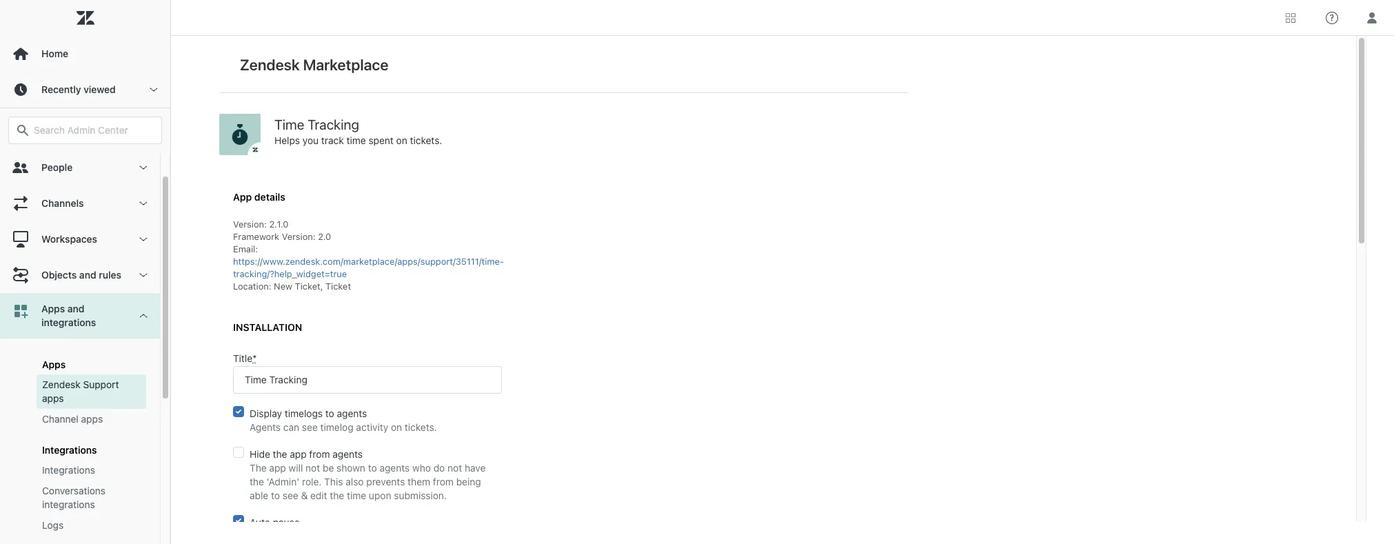 Task type: vqa. For each thing, say whether or not it's contained in the screenshot.
Apps Icon
no



Task type: describe. For each thing, give the bounding box(es) containing it.
channels button
[[0, 186, 160, 221]]

integrations inside dropdown button
[[41, 317, 96, 328]]

logs link
[[37, 515, 146, 536]]

conversations integrations link
[[37, 481, 146, 515]]

apps for apps and integrations
[[41, 303, 65, 314]]

1 integrations from the top
[[42, 444, 97, 456]]

and for apps
[[67, 303, 84, 314]]

apps element
[[42, 359, 66, 370]]

channel apps element
[[42, 412, 103, 426]]

apps and integrations button
[[0, 293, 160, 339]]

tree inside the primary "element"
[[0, 150, 170, 544]]

apps and integrations
[[41, 303, 96, 328]]

viewed
[[84, 83, 116, 95]]

objects and rules button
[[0, 257, 160, 293]]

workspaces button
[[0, 221, 160, 257]]

channels
[[41, 197, 84, 209]]

apps inside zendesk support apps
[[42, 392, 64, 404]]

logs
[[42, 519, 64, 531]]

logs element
[[42, 519, 64, 532]]

objects
[[41, 269, 77, 281]]

tree item inside tree
[[0, 293, 160, 544]]

apps for the apps element
[[42, 359, 66, 370]]

rules
[[99, 269, 121, 281]]

user menu image
[[1363, 9, 1381, 27]]

integrations inside integrations link
[[42, 464, 95, 476]]

support
[[83, 379, 119, 390]]

recently viewed button
[[0, 72, 170, 108]]

home button
[[0, 36, 170, 72]]

none search field inside the primary "element"
[[1, 117, 169, 144]]

zendesk products image
[[1286, 13, 1296, 22]]

primary element
[[0, 0, 171, 544]]

recently
[[41, 83, 81, 95]]

zendesk support apps link
[[37, 374, 146, 409]]

1 horizontal spatial apps
[[81, 413, 103, 425]]

2 integrations element from the top
[[42, 463, 95, 477]]

channel apps
[[42, 413, 103, 425]]

conversations integrations element
[[42, 484, 141, 512]]



Task type: locate. For each thing, give the bounding box(es) containing it.
integrations
[[41, 317, 96, 328], [42, 499, 95, 510]]

and inside dropdown button
[[79, 269, 96, 281]]

zendesk support apps
[[42, 379, 119, 404]]

apps
[[42, 392, 64, 404], [81, 413, 103, 425]]

1 vertical spatial integrations
[[42, 464, 95, 476]]

integrations element up conversations
[[42, 463, 95, 477]]

apps down zendesk
[[42, 392, 64, 404]]

integrations link
[[37, 460, 146, 481]]

and left rules
[[79, 269, 96, 281]]

apps down objects
[[41, 303, 65, 314]]

0 vertical spatial apps
[[42, 392, 64, 404]]

1 vertical spatial apps
[[81, 413, 103, 425]]

integrations up the apps element
[[41, 317, 96, 328]]

tree
[[0, 150, 170, 544]]

0 vertical spatial integrations element
[[42, 444, 97, 456]]

conversations integrations
[[42, 485, 106, 510]]

None search field
[[1, 117, 169, 144]]

1 vertical spatial apps
[[42, 359, 66, 370]]

integrations up integrations link
[[42, 444, 97, 456]]

0 vertical spatial integrations
[[41, 317, 96, 328]]

channel
[[42, 413, 78, 425]]

tree item containing apps and integrations
[[0, 293, 160, 544]]

people
[[41, 161, 73, 173]]

integrations inside conversations integrations
[[42, 499, 95, 510]]

channel apps link
[[37, 409, 146, 430]]

1 vertical spatial integrations element
[[42, 463, 95, 477]]

zendesk support apps element
[[42, 378, 141, 405]]

workspaces
[[41, 233, 97, 245]]

integrations up conversations
[[42, 464, 95, 476]]

tree containing people
[[0, 150, 170, 544]]

home
[[41, 48, 68, 59]]

0 vertical spatial integrations
[[42, 444, 97, 456]]

0 vertical spatial apps
[[41, 303, 65, 314]]

recently viewed
[[41, 83, 116, 95]]

2 integrations from the top
[[42, 464, 95, 476]]

integrations
[[42, 444, 97, 456], [42, 464, 95, 476]]

1 integrations element from the top
[[42, 444, 97, 456]]

people button
[[0, 150, 160, 186]]

zendesk
[[42, 379, 80, 390]]

and inside the apps and integrations
[[67, 303, 84, 314]]

Search Admin Center field
[[34, 124, 153, 137]]

apps and integrations group
[[0, 339, 160, 544]]

and down objects and rules dropdown button
[[67, 303, 84, 314]]

apps up zendesk
[[42, 359, 66, 370]]

0 horizontal spatial apps
[[42, 392, 64, 404]]

and for objects
[[79, 269, 96, 281]]

1 vertical spatial and
[[67, 303, 84, 314]]

0 vertical spatial and
[[79, 269, 96, 281]]

integrations element
[[42, 444, 97, 456], [42, 463, 95, 477]]

objects and rules
[[41, 269, 121, 281]]

apps down zendesk support apps link
[[81, 413, 103, 425]]

apps inside 'group'
[[42, 359, 66, 370]]

and
[[79, 269, 96, 281], [67, 303, 84, 314]]

tree item
[[0, 293, 160, 544]]

1 vertical spatial integrations
[[42, 499, 95, 510]]

apps inside the apps and integrations
[[41, 303, 65, 314]]

conversations
[[42, 485, 106, 497]]

help image
[[1326, 11, 1339, 24]]

integrations element up integrations link
[[42, 444, 97, 456]]

integrations down conversations
[[42, 499, 95, 510]]

apps
[[41, 303, 65, 314], [42, 359, 66, 370]]



